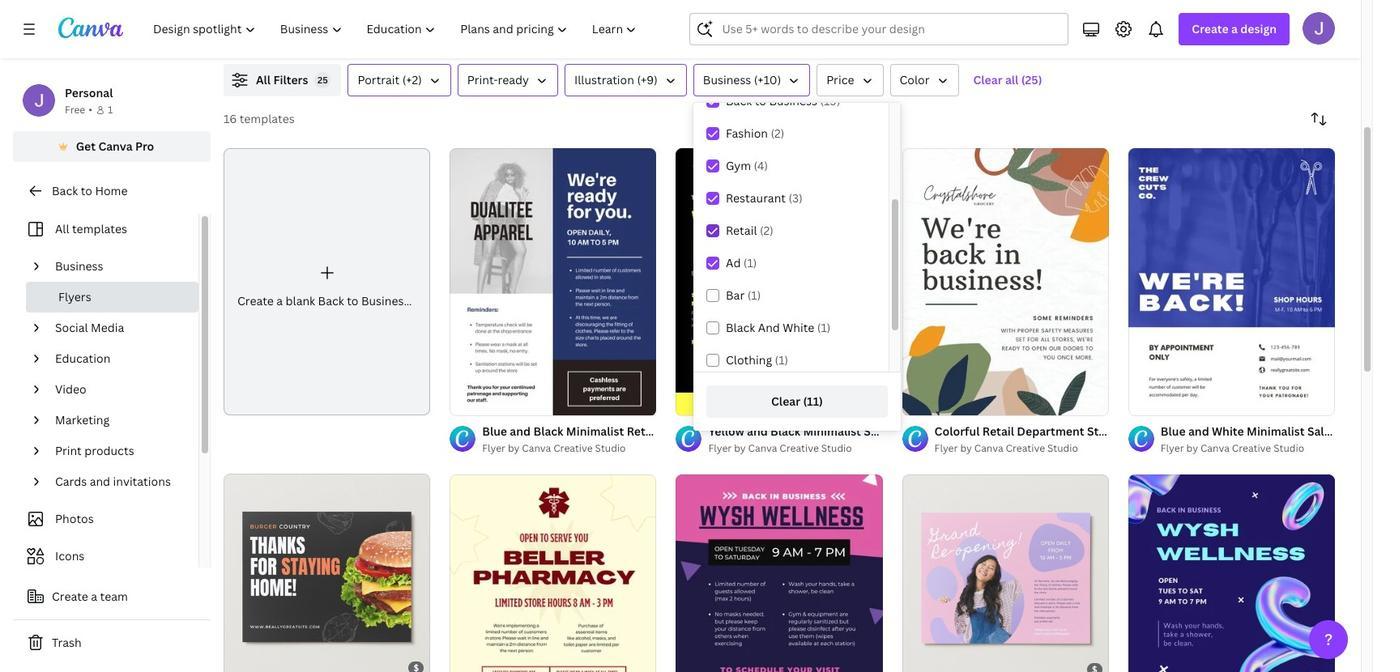 Task type: locate. For each thing, give the bounding box(es) containing it.
2 studio from the left
[[821, 442, 852, 456]]

bar (1)
[[726, 288, 761, 303]]

1 horizontal spatial clear
[[973, 72, 1003, 87]]

retail inside colorful retail department store back to business flyers flyer by canva creative studio
[[982, 424, 1014, 439]]

black and white generic delivery back to business landscape flyer image
[[224, 474, 430, 672]]

0 vertical spatial white
[[783, 320, 815, 335]]

clear inside clear all (25) "button"
[[973, 72, 1003, 87]]

retail up the ad (1)
[[726, 223, 757, 238]]

Search search field
[[722, 14, 1058, 45]]

0 horizontal spatial 1
[[108, 103, 113, 117]]

create a design button
[[1179, 13, 1290, 45]]

2 horizontal spatial flyers
[[1215, 424, 1248, 439]]

1 horizontal spatial minimalist
[[1247, 424, 1305, 439]]

black left and
[[726, 320, 755, 335]]

0 vertical spatial a
[[1231, 21, 1238, 36]]

create for create a team
[[52, 589, 88, 604]]

create
[[1192, 21, 1229, 36], [237, 293, 274, 309], [52, 589, 88, 604]]

0 vertical spatial all
[[256, 72, 271, 87]]

all down back to home
[[55, 221, 69, 237]]

white
[[783, 320, 815, 335], [1212, 424, 1244, 439]]

(1) right ad
[[744, 255, 757, 271]]

social
[[55, 320, 88, 335]]

black
[[726, 320, 755, 335], [770, 424, 801, 439]]

flyer inside colorful retail department store back to business flyers flyer by canva creative studio
[[935, 442, 958, 456]]

a inside create a blank back to business flyer element
[[276, 293, 283, 309]]

ready
[[498, 72, 529, 87]]

0 horizontal spatial clear
[[771, 394, 800, 409]]

blue and black minimalist retail fashion back to business flyers image
[[450, 148, 657, 416]]

media
[[91, 320, 124, 335]]

and inside blue and white minimalist salons back flyer by canva creative studio
[[1188, 424, 1209, 439]]

0 horizontal spatial and
[[90, 474, 110, 489]]

4 flyer by canva creative studio link from the left
[[1161, 441, 1335, 457]]

blue and white minimalist salons back to business flyers image
[[1128, 148, 1335, 416]]

0 horizontal spatial white
[[783, 320, 815, 335]]

yellow and black minimalist salon flyers link
[[708, 423, 931, 441]]

4 creative from the left
[[1232, 442, 1271, 456]]

1 horizontal spatial all
[[256, 72, 271, 87]]

white inside blue and white minimalist salons back flyer by canva creative studio
[[1212, 424, 1244, 439]]

3 flyer by canva creative studio link from the left
[[935, 441, 1109, 457]]

gym
[[726, 158, 751, 173]]

1
[[108, 103, 113, 117], [913, 396, 918, 409]]

a left the blank
[[276, 293, 283, 309]]

2 creative from the left
[[780, 442, 819, 456]]

flyers up social
[[58, 289, 91, 305]]

1 horizontal spatial and
[[747, 424, 768, 439]]

top level navigation element
[[143, 13, 651, 45]]

icons
[[55, 548, 84, 564]]

retail right colorful
[[982, 424, 1014, 439]]

create left the blank
[[237, 293, 274, 309]]

0 horizontal spatial minimalist
[[803, 424, 861, 439]]

0 horizontal spatial black
[[726, 320, 755, 335]]

0 vertical spatial create
[[1192, 21, 1229, 36]]

retail (2)
[[726, 223, 773, 238]]

back to business (19)
[[726, 93, 841, 109]]

back right store
[[1120, 424, 1146, 439]]

flyers down of
[[898, 424, 931, 439]]

1 vertical spatial clear
[[771, 394, 800, 409]]

a inside create a team button
[[91, 589, 97, 604]]

creative inside yellow and black minimalist salon flyers flyer by canva creative studio
[[780, 442, 819, 456]]

3 studio from the left
[[1047, 442, 1078, 456]]

by inside blue and white minimalist salons back flyer by canva creative studio
[[1187, 442, 1198, 456]]

flyer by canva creative studio link for colorful
[[935, 441, 1109, 457]]

back inside blue and white minimalist salons back flyer by canva creative studio
[[1347, 424, 1373, 439]]

1 left of
[[913, 396, 918, 409]]

templates right 16
[[239, 111, 295, 126]]

1 right the • on the top of the page
[[108, 103, 113, 117]]

studio inside colorful retail department store back to business flyers flyer by canva creative studio
[[1047, 442, 1078, 456]]

1 vertical spatial retail
[[982, 424, 1014, 439]]

back
[[726, 93, 752, 109], [52, 183, 78, 198], [318, 293, 344, 309], [1120, 424, 1146, 439], [1347, 424, 1373, 439]]

marketing
[[55, 412, 109, 428]]

1 horizontal spatial create
[[237, 293, 274, 309]]

0 vertical spatial 1
[[108, 103, 113, 117]]

clear
[[973, 72, 1003, 87], [771, 394, 800, 409]]

minimalist
[[803, 424, 861, 439], [1247, 424, 1305, 439]]

get
[[76, 139, 96, 154]]

minimalist inside yellow and black minimalist salon flyers flyer by canva creative studio
[[803, 424, 861, 439]]

all left "filters"
[[256, 72, 271, 87]]

a inside create a design dropdown button
[[1231, 21, 1238, 36]]

1 horizontal spatial 1
[[913, 396, 918, 409]]

education link
[[49, 343, 189, 374]]

back down business (+10)
[[726, 93, 752, 109]]

back inside back to home link
[[52, 183, 78, 198]]

flyer inside create a blank back to business flyer element
[[412, 293, 440, 309]]

print products link
[[49, 436, 189, 467]]

black down clear (11) button
[[770, 424, 801, 439]]

all templates link
[[23, 214, 189, 245]]

back up all templates
[[52, 183, 78, 198]]

flyer inside blue and white minimalist salons back flyer by canva creative studio
[[1161, 442, 1184, 456]]

(1) for ad (1)
[[744, 255, 757, 271]]

create for create a blank back to business flyer
[[237, 293, 274, 309]]

all filters
[[256, 72, 308, 87]]

(1) for bar (1)
[[747, 288, 761, 303]]

None search field
[[690, 13, 1069, 45]]

2 minimalist from the left
[[1247, 424, 1305, 439]]

1 vertical spatial white
[[1212, 424, 1244, 439]]

clear (11)
[[771, 394, 823, 409]]

2 horizontal spatial and
[[1188, 424, 1209, 439]]

create left design
[[1192, 21, 1229, 36]]

(2)
[[771, 126, 784, 141], [760, 223, 773, 238]]

0 vertical spatial retail
[[726, 223, 757, 238]]

and right cards
[[90, 474, 110, 489]]

back right salons
[[1347, 424, 1373, 439]]

get canva pro button
[[13, 131, 211, 162]]

clear inside clear (11) button
[[771, 394, 800, 409]]

department
[[1017, 424, 1084, 439]]

create a blank back to business flyer element
[[224, 148, 440, 416]]

clear for clear (11)
[[771, 394, 800, 409]]

1 vertical spatial (2)
[[760, 223, 773, 238]]

invitations
[[113, 474, 171, 489]]

maroon and yellow vintage pharmacy back to business flyers image
[[450, 475, 657, 672]]

back inside create a blank back to business flyer element
[[318, 293, 344, 309]]

clear all (25) button
[[965, 64, 1050, 96]]

(2) down restaurant (3)
[[760, 223, 773, 238]]

•
[[89, 103, 92, 117]]

blank
[[286, 293, 315, 309]]

0 horizontal spatial templates
[[72, 221, 127, 237]]

templates inside the all templates link
[[72, 221, 127, 237]]

icons link
[[23, 541, 189, 572]]

2 by from the left
[[734, 442, 746, 456]]

1 horizontal spatial a
[[276, 293, 283, 309]]

3 creative from the left
[[1006, 442, 1045, 456]]

flyer by canva creative studio link for yellow
[[708, 441, 883, 457]]

white right and
[[783, 320, 815, 335]]

illustration (+9)
[[574, 72, 658, 87]]

to
[[755, 93, 766, 109], [81, 183, 92, 198], [347, 293, 358, 309], [1149, 424, 1161, 439]]

colorful retail department store back to business flyers image
[[902, 148, 1109, 416]]

jacob simon image
[[1303, 12, 1335, 45]]

to left blue
[[1149, 424, 1161, 439]]

back right the blank
[[318, 293, 344, 309]]

1 vertical spatial create
[[237, 293, 274, 309]]

yellow and black minimalist salon flyers image
[[676, 148, 883, 416]]

(1) right "bar"
[[747, 288, 761, 303]]

minimalist down (11)
[[803, 424, 861, 439]]

create inside dropdown button
[[1192, 21, 1229, 36]]

1 vertical spatial a
[[276, 293, 283, 309]]

minimalist inside blue and white minimalist salons back flyer by canva creative studio
[[1247, 424, 1305, 439]]

create a blank back to business flyer link
[[224, 148, 440, 416]]

portrait
[[358, 72, 400, 87]]

4 by from the left
[[1187, 442, 1198, 456]]

templates down back to home
[[72, 221, 127, 237]]

1 horizontal spatial retail
[[982, 424, 1014, 439]]

0 vertical spatial black
[[726, 320, 755, 335]]

clear left all
[[973, 72, 1003, 87]]

colorful retail department store back to business flyers flyer by canva creative studio
[[935, 424, 1248, 456]]

1 studio from the left
[[595, 442, 626, 456]]

25
[[318, 74, 328, 86]]

2 vertical spatial create
[[52, 589, 88, 604]]

and for yellow
[[747, 424, 768, 439]]

0 horizontal spatial a
[[91, 589, 97, 604]]

creative
[[553, 442, 593, 456], [780, 442, 819, 456], [1006, 442, 1045, 456], [1232, 442, 1271, 456]]

a
[[1231, 21, 1238, 36], [276, 293, 283, 309], [91, 589, 97, 604]]

white right blue
[[1212, 424, 1244, 439]]

pink and purple retail fashion back to business landscape flyer image
[[902, 475, 1109, 672]]

white for and
[[783, 320, 815, 335]]

flyer inside yellow and black minimalist salon flyers flyer by canva creative studio
[[708, 442, 732, 456]]

and
[[758, 320, 780, 335]]

and inside yellow and black minimalist salon flyers flyer by canva creative studio
[[747, 424, 768, 439]]

flyers right blue
[[1215, 424, 1248, 439]]

1 horizontal spatial black
[[770, 424, 801, 439]]

2 flyer by canva creative studio link from the left
[[708, 441, 883, 457]]

4 studio from the left
[[1274, 442, 1304, 456]]

business (+10) button
[[693, 64, 810, 96]]

by inside yellow and black minimalist salon flyers flyer by canva creative studio
[[734, 442, 746, 456]]

yellow and black minimalist salon flyers flyer by canva creative studio
[[708, 424, 931, 456]]

retail
[[726, 223, 757, 238], [982, 424, 1014, 439]]

templates for 16 templates
[[239, 111, 295, 126]]

0 vertical spatial templates
[[239, 111, 295, 126]]

all templates
[[55, 221, 127, 237]]

education
[[55, 351, 110, 366]]

1 horizontal spatial white
[[1212, 424, 1244, 439]]

(1) down black and white (1) on the top right
[[775, 352, 788, 368]]

all
[[256, 72, 271, 87], [55, 221, 69, 237]]

canva
[[98, 139, 133, 154], [522, 442, 551, 456], [748, 442, 777, 456], [974, 442, 1003, 456], [1201, 442, 1230, 456]]

minimalist left salons
[[1247, 424, 1305, 439]]

create down 'icons'
[[52, 589, 88, 604]]

0 horizontal spatial all
[[55, 221, 69, 237]]

create inside button
[[52, 589, 88, 604]]

2 vertical spatial a
[[91, 589, 97, 604]]

0 vertical spatial clear
[[973, 72, 1003, 87]]

all
[[1005, 72, 1019, 87]]

2 horizontal spatial create
[[1192, 21, 1229, 36]]

fashion (2)
[[726, 126, 784, 141]]

trash link
[[13, 627, 211, 659]]

1 minimalist from the left
[[803, 424, 861, 439]]

clear for clear all (25)
[[973, 72, 1003, 87]]

0 vertical spatial (2)
[[771, 126, 784, 141]]

1 horizontal spatial flyers
[[898, 424, 931, 439]]

price button
[[817, 64, 883, 96]]

cards and invitations
[[55, 474, 171, 489]]

pro
[[135, 139, 154, 154]]

white for and
[[1212, 424, 1244, 439]]

free
[[65, 103, 85, 117]]

1 for 1
[[108, 103, 113, 117]]

a for blank
[[276, 293, 283, 309]]

1 horizontal spatial templates
[[239, 111, 295, 126]]

(2) right fashion at the top right of page
[[771, 126, 784, 141]]

1 of 2
[[913, 396, 936, 409]]

and right blue
[[1188, 424, 1209, 439]]

3 by from the left
[[960, 442, 972, 456]]

canva inside blue and white minimalist salons back flyer by canva creative studio
[[1201, 442, 1230, 456]]

0 horizontal spatial create
[[52, 589, 88, 604]]

create a team
[[52, 589, 128, 604]]

business
[[703, 72, 751, 87], [769, 93, 817, 109], [55, 258, 103, 274], [361, 293, 410, 309], [1163, 424, 1212, 439]]

1 vertical spatial 1
[[913, 396, 918, 409]]

a left design
[[1231, 21, 1238, 36]]

1 vertical spatial all
[[55, 221, 69, 237]]

clear left (11)
[[771, 394, 800, 409]]

(11)
[[803, 394, 823, 409]]

a left team
[[91, 589, 97, 604]]

1 vertical spatial templates
[[72, 221, 127, 237]]

16 templates
[[224, 111, 295, 126]]

(2) for fashion (2)
[[771, 126, 784, 141]]

(+2)
[[402, 72, 422, 87]]

print
[[55, 443, 82, 459]]

print-ready
[[467, 72, 529, 87]]

flyers inside yellow and black minimalist salon flyers flyer by canva creative studio
[[898, 424, 931, 439]]

2 horizontal spatial a
[[1231, 21, 1238, 36]]

flyer for blue and white minimalist salons back flyer by canva creative studio
[[1161, 442, 1184, 456]]

and right "yellow"
[[747, 424, 768, 439]]

salon
[[864, 424, 895, 439]]

1 vertical spatial black
[[770, 424, 801, 439]]



Task type: describe. For each thing, give the bounding box(es) containing it.
filters
[[273, 72, 308, 87]]

and for blue
[[1188, 424, 1209, 439]]

all for all filters
[[256, 72, 271, 87]]

store
[[1087, 424, 1117, 439]]

to left the home at top left
[[81, 183, 92, 198]]

flyer for yellow and black minimalist salon flyers flyer by canva creative studio
[[708, 442, 732, 456]]

illustration
[[574, 72, 634, 87]]

clothing
[[726, 352, 772, 368]]

design
[[1241, 21, 1277, 36]]

blue and white minimalist salons back link
[[1161, 423, 1373, 441]]

(+9)
[[637, 72, 658, 87]]

creative inside blue and white minimalist salons back flyer by canva creative studio
[[1232, 442, 1271, 456]]

(3)
[[789, 190, 803, 206]]

price
[[826, 72, 854, 87]]

and for cards
[[90, 474, 110, 489]]

clear (11) button
[[706, 386, 888, 418]]

products
[[84, 443, 134, 459]]

marketing link
[[49, 405, 189, 436]]

pink and purple gym back to business flyers image
[[676, 475, 883, 672]]

1 by from the left
[[508, 442, 520, 456]]

1 creative from the left
[[553, 442, 593, 456]]

bar
[[726, 288, 745, 303]]

personal
[[65, 85, 113, 100]]

cards and invitations link
[[49, 467, 189, 497]]

minimalist for white
[[1247, 424, 1305, 439]]

color button
[[890, 64, 959, 96]]

portrait (+2) button
[[348, 64, 451, 96]]

(1) for clothing (1)
[[775, 352, 788, 368]]

1 of 2 link
[[902, 148, 1109, 416]]

ad (1)
[[726, 255, 757, 271]]

2
[[931, 396, 936, 409]]

back inside colorful retail department store back to business flyers flyer by canva creative studio
[[1120, 424, 1146, 439]]

create for create a design
[[1192, 21, 1229, 36]]

create a team button
[[13, 581, 211, 613]]

back to home link
[[13, 175, 211, 207]]

minimalist for black
[[803, 424, 861, 439]]

blue
[[1161, 424, 1186, 439]]

25 filter options selected element
[[315, 72, 331, 88]]

black inside yellow and black minimalist salon flyers flyer by canva creative studio
[[770, 424, 801, 439]]

colorful
[[935, 424, 980, 439]]

video link
[[49, 374, 189, 405]]

0 horizontal spatial flyers
[[58, 289, 91, 305]]

photos link
[[23, 504, 189, 535]]

to right the blank
[[347, 293, 358, 309]]

purple and blue geometric gym back to business flyers image
[[1128, 475, 1335, 672]]

clear all (25)
[[973, 72, 1042, 87]]

restaurant
[[726, 190, 786, 206]]

Sort by button
[[1303, 103, 1335, 135]]

illustration (+9) button
[[565, 64, 687, 96]]

a for design
[[1231, 21, 1238, 36]]

16
[[224, 111, 237, 126]]

photos
[[55, 511, 94, 527]]

clothing (1)
[[726, 352, 788, 368]]

back to home
[[52, 183, 128, 198]]

cards
[[55, 474, 87, 489]]

restaurant (3)
[[726, 190, 803, 206]]

get canva pro
[[76, 139, 154, 154]]

portrait (+2)
[[358, 72, 422, 87]]

(4)
[[754, 158, 768, 173]]

free •
[[65, 103, 92, 117]]

color
[[900, 72, 930, 87]]

social media link
[[49, 313, 189, 343]]

print-ready button
[[458, 64, 558, 96]]

canva inside button
[[98, 139, 133, 154]]

home
[[95, 183, 128, 198]]

business (+10)
[[703, 72, 781, 87]]

flyer for create a blank back to business flyer
[[412, 293, 440, 309]]

black and white (1)
[[726, 320, 831, 335]]

1 flyer by canva creative studio link from the left
[[482, 441, 657, 457]]

(25)
[[1021, 72, 1042, 87]]

business link
[[49, 251, 189, 282]]

flyer by canva creative studio
[[482, 442, 626, 456]]

blue and white minimalist salons back flyer by canva creative studio
[[1161, 424, 1373, 456]]

print-
[[467, 72, 498, 87]]

studio inside yellow and black minimalist salon flyers flyer by canva creative studio
[[821, 442, 852, 456]]

creative inside colorful retail department store back to business flyers flyer by canva creative studio
[[1006, 442, 1045, 456]]

(19)
[[820, 93, 841, 109]]

(2) for retail (2)
[[760, 223, 773, 238]]

canva inside colorful retail department store back to business flyers flyer by canva creative studio
[[974, 442, 1003, 456]]

by inside colorful retail department store back to business flyers flyer by canva creative studio
[[960, 442, 972, 456]]

create a blank back to business flyer
[[237, 293, 440, 309]]

flyer by canva creative studio link for blue
[[1161, 441, 1335, 457]]

all for all templates
[[55, 221, 69, 237]]

canva inside yellow and black minimalist salon flyers flyer by canva creative studio
[[748, 442, 777, 456]]

flyers inside colorful retail department store back to business flyers flyer by canva creative studio
[[1215, 424, 1248, 439]]

trash
[[52, 635, 82, 651]]

0 horizontal spatial retail
[[726, 223, 757, 238]]

(+10)
[[754, 72, 781, 87]]

business inside colorful retail department store back to business flyers flyer by canva creative studio
[[1163, 424, 1212, 439]]

to down the (+10)
[[755, 93, 766, 109]]

salons
[[1307, 424, 1344, 439]]

(1) right and
[[817, 320, 831, 335]]

templates for all templates
[[72, 221, 127, 237]]

1 for 1 of 2
[[913, 396, 918, 409]]

studio inside blue and white minimalist salons back flyer by canva creative studio
[[1274, 442, 1304, 456]]

to inside colorful retail department store back to business flyers flyer by canva creative studio
[[1149, 424, 1161, 439]]

gym (4)
[[726, 158, 768, 173]]

back to business flyers templates image
[[989, 0, 1335, 45]]

yellow
[[708, 424, 744, 439]]

video
[[55, 382, 86, 397]]

print products
[[55, 443, 134, 459]]

business inside button
[[703, 72, 751, 87]]

of
[[920, 396, 929, 409]]

social media
[[55, 320, 124, 335]]

colorful retail department store back to business flyers link
[[935, 423, 1248, 441]]

ad
[[726, 255, 741, 271]]

a for team
[[91, 589, 97, 604]]

team
[[100, 589, 128, 604]]



Task type: vqa. For each thing, say whether or not it's contained in the screenshot.


